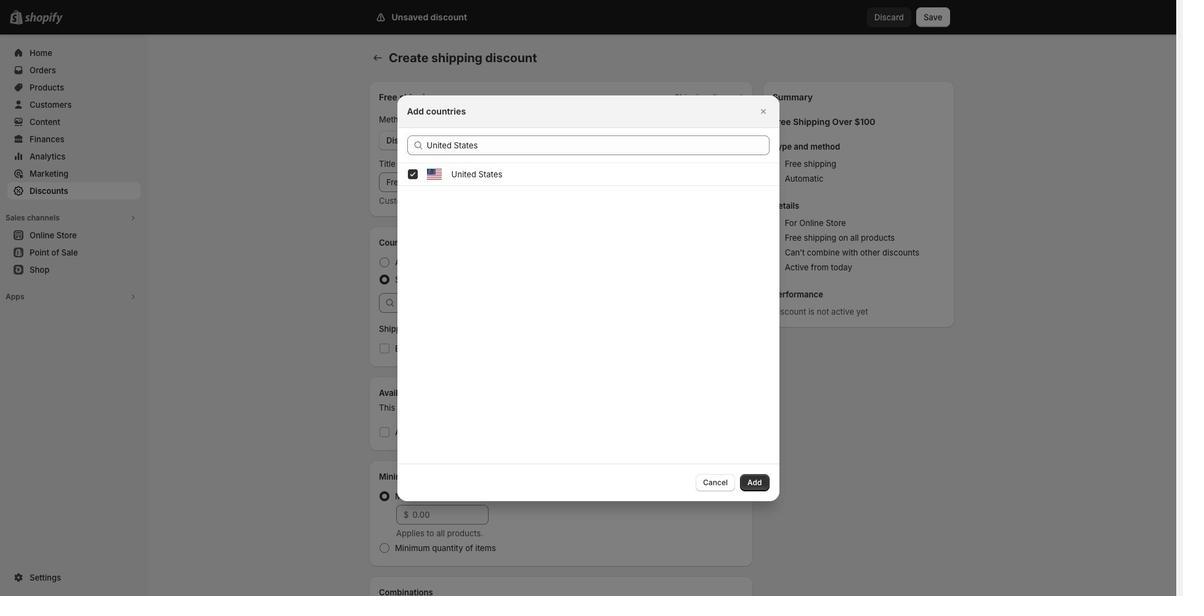 Task type: vqa. For each thing, say whether or not it's contained in the screenshot.
Search countries 'text box'
yes



Task type: locate. For each thing, give the bounding box(es) containing it.
dialog
[[0, 95, 1177, 502]]

shopify image
[[25, 12, 63, 25]]

Search countries text field
[[427, 135, 770, 155]]



